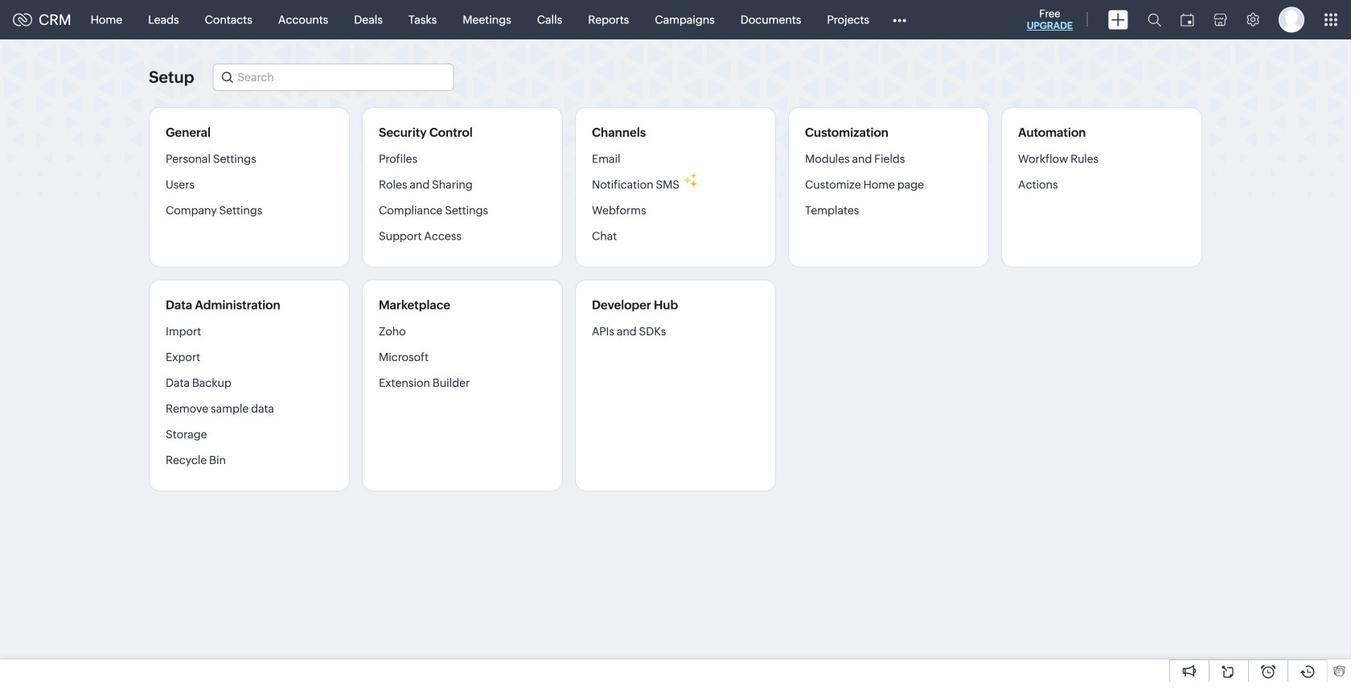 Task type: vqa. For each thing, say whether or not it's contained in the screenshot.
'row group'
no



Task type: describe. For each thing, give the bounding box(es) containing it.
create menu image
[[1108, 10, 1128, 29]]

profile element
[[1269, 0, 1314, 39]]

calendar image
[[1181, 13, 1194, 26]]

Other Modules field
[[882, 7, 917, 33]]

create menu element
[[1099, 0, 1138, 39]]

logo image
[[13, 13, 32, 26]]

profile image
[[1279, 7, 1305, 33]]



Task type: locate. For each thing, give the bounding box(es) containing it.
Search text field
[[213, 64, 453, 90]]

search image
[[1148, 13, 1161, 27]]

search element
[[1138, 0, 1171, 39]]

None field
[[213, 64, 454, 91]]



